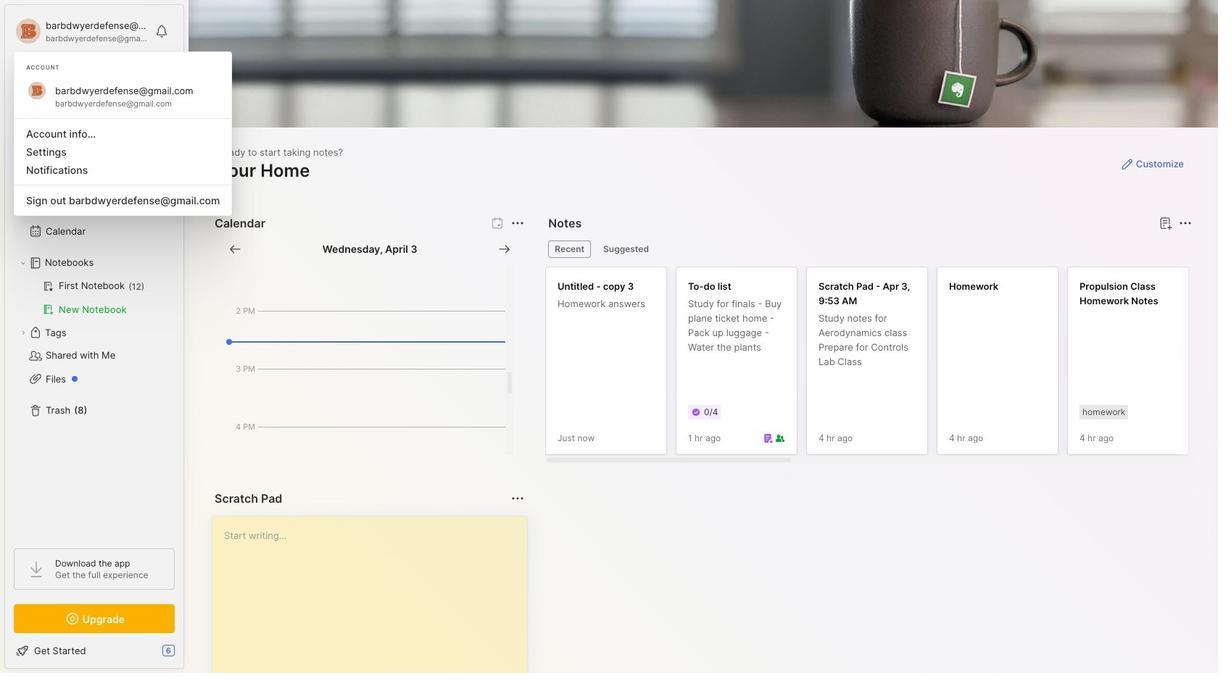 Task type: vqa. For each thing, say whether or not it's contained in the screenshot.
Main element
yes



Task type: locate. For each thing, give the bounding box(es) containing it.
tree
[[5, 141, 183, 536]]

None search field
[[40, 72, 162, 89]]

1 more actions image from the top
[[509, 215, 527, 232]]

group inside main "element"
[[14, 275, 174, 321]]

more actions image
[[509, 215, 527, 232], [509, 490, 527, 508]]

main element
[[0, 0, 189, 674]]

tab
[[548, 241, 591, 258], [597, 241, 656, 258]]

tab list
[[548, 241, 1190, 258]]

1 horizontal spatial tab
[[597, 241, 656, 258]]

1 vertical spatial more actions image
[[509, 490, 527, 508]]

2 more actions image from the top
[[509, 490, 527, 508]]

More actions field
[[508, 213, 528, 233], [1175, 213, 1196, 233], [508, 489, 528, 509]]

Start writing… text field
[[224, 517, 527, 674]]

none search field inside main "element"
[[40, 72, 162, 89]]

row group
[[545, 267, 1218, 464]]

group
[[14, 275, 174, 321]]

0 vertical spatial more actions image
[[509, 215, 527, 232]]

tree inside main "element"
[[5, 141, 183, 536]]

0 horizontal spatial tab
[[548, 241, 591, 258]]

2 tab from the left
[[597, 241, 656, 258]]

expand tags image
[[19, 328, 28, 337]]



Task type: describe. For each thing, give the bounding box(es) containing it.
more actions image
[[1177, 215, 1194, 232]]

Account field
[[14, 17, 148, 46]]

1 tab from the left
[[548, 241, 591, 258]]

dropdown list menu
[[15, 112, 232, 210]]

expand notebooks image
[[19, 259, 28, 268]]

Help and Learning task checklist field
[[5, 640, 183, 663]]

Choose date to view field
[[322, 242, 417, 257]]

click to collapse image
[[183, 647, 194, 664]]

Search text field
[[40, 74, 162, 88]]



